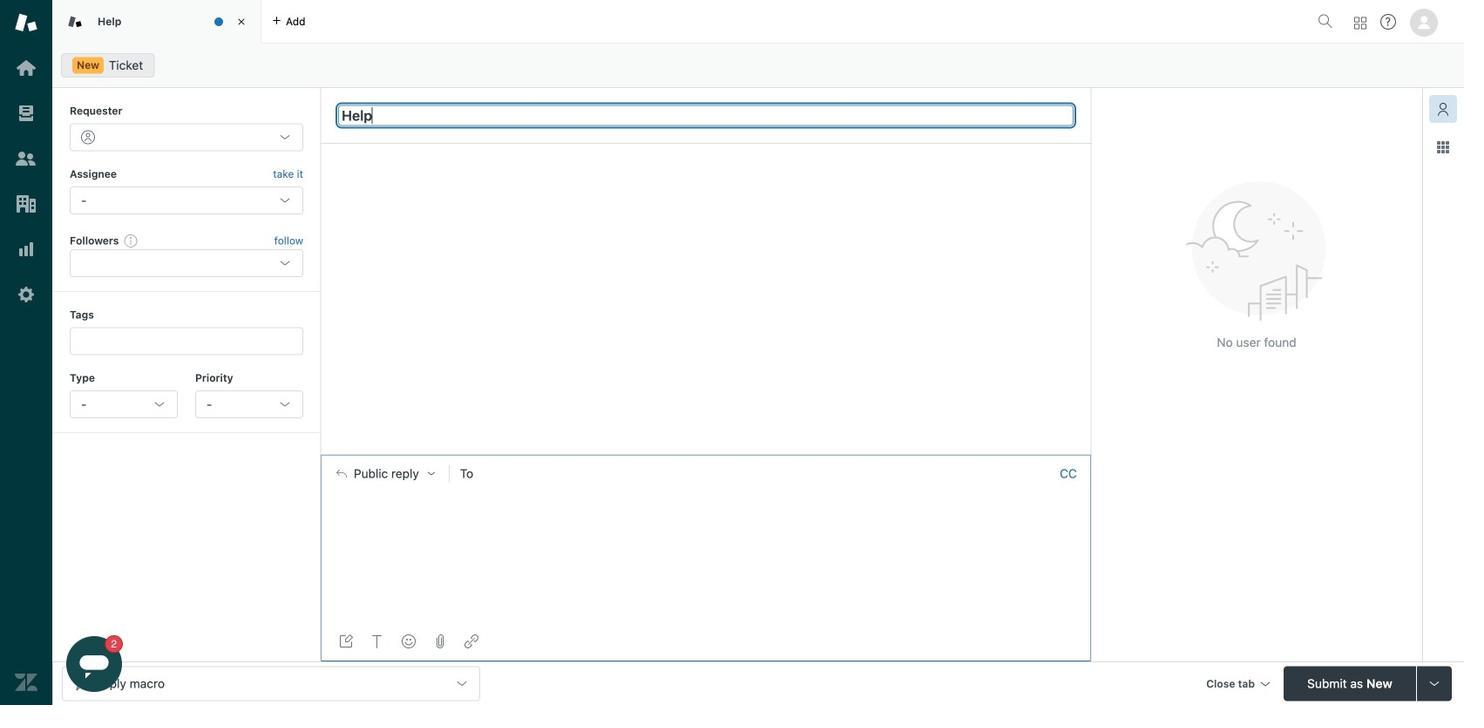 Task type: locate. For each thing, give the bounding box(es) containing it.
info on adding followers image
[[124, 234, 138, 248]]

tab
[[52, 0, 261, 44]]

admin image
[[15, 283, 37, 306]]

customers image
[[15, 147, 37, 170]]

tabs tab list
[[52, 0, 1311, 44]]

insert emojis image
[[402, 635, 416, 648]]

get started image
[[15, 57, 37, 79]]

secondary element
[[52, 48, 1464, 83]]

Subject field
[[338, 105, 1074, 126]]

draft mode image
[[339, 635, 353, 648]]

zendesk image
[[15, 671, 37, 694]]

Public reply composer text field
[[329, 492, 1083, 529]]



Task type: describe. For each thing, give the bounding box(es) containing it.
zendesk support image
[[15, 11, 37, 34]]

add link (cmd k) image
[[465, 635, 479, 648]]

zendesk products image
[[1354, 17, 1367, 29]]

main element
[[0, 0, 52, 705]]

reporting image
[[15, 238, 37, 261]]

close image
[[233, 13, 250, 31]]

apps image
[[1436, 140, 1450, 154]]

displays possible ticket submission types image
[[1428, 677, 1442, 691]]

organizations image
[[15, 193, 37, 215]]

views image
[[15, 102, 37, 125]]

format text image
[[370, 635, 384, 648]]

add attachment image
[[433, 635, 447, 648]]

get help image
[[1381, 14, 1396, 30]]

customer context image
[[1436, 102, 1450, 116]]



